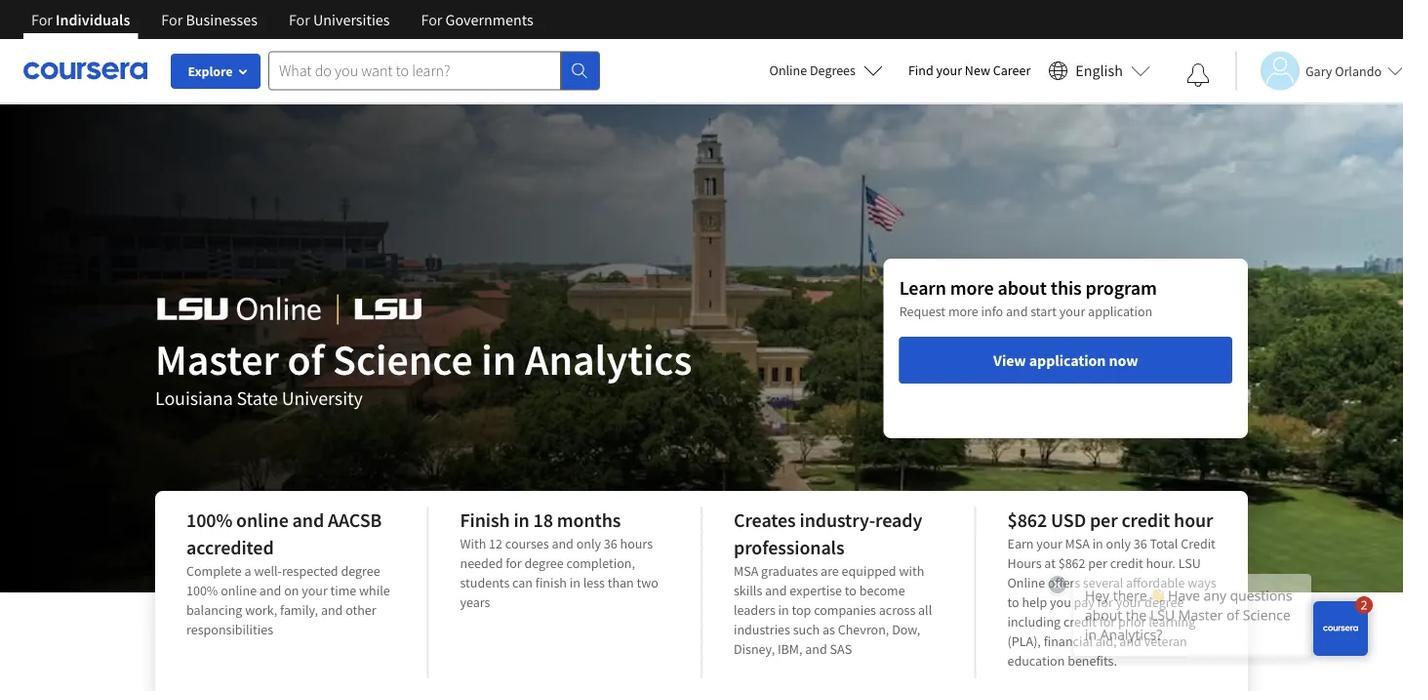 Task type: locate. For each thing, give the bounding box(es) containing it.
only up several
[[1106, 535, 1131, 552]]

find
[[909, 61, 934, 79]]

accredited
[[186, 535, 274, 560]]

complete
[[186, 562, 242, 580]]

application down program
[[1088, 303, 1153, 320]]

36 left total
[[1134, 535, 1148, 552]]

0 vertical spatial per
[[1090, 508, 1118, 532]]

needed
[[460, 554, 503, 572]]

1 horizontal spatial msa
[[1066, 535, 1090, 552]]

total
[[1150, 535, 1179, 552]]

a
[[245, 562, 252, 580]]

gary orlando
[[1306, 62, 1382, 80]]

$862 up earn
[[1008, 508, 1047, 532]]

earn
[[1008, 535, 1034, 552]]

veteran
[[1145, 633, 1188, 650]]

degree up learning
[[1145, 593, 1184, 611]]

master of science in analytics louisiana state university
[[155, 332, 692, 410]]

msa down usd
[[1066, 535, 1090, 552]]

online left degrees at top right
[[770, 61, 807, 79]]

1 horizontal spatial 36
[[1134, 535, 1148, 552]]

only inside $862 usd per credit hour earn your msa in only 36 total credit hours at $862 per credit hour.  lsu online offers several affordable ways to help you pay for your degree including credit for prior learning (pla), financial aid, and veteran education benefits.
[[1106, 535, 1131, 552]]

only up completion,
[[577, 535, 601, 552]]

and left aacsb
[[292, 508, 324, 532]]

gary
[[1306, 62, 1333, 80]]

$862
[[1008, 508, 1047, 532], [1059, 554, 1086, 572]]

per
[[1090, 508, 1118, 532], [1089, 554, 1108, 572]]

your down respected
[[302, 582, 328, 599]]

professionals
[[734, 535, 845, 560]]

1 horizontal spatial degree
[[525, 554, 564, 572]]

in right science on the left of the page
[[482, 332, 517, 386]]

are
[[821, 562, 839, 580]]

in left the 18
[[514, 508, 530, 532]]

credit up several
[[1111, 554, 1144, 572]]

$862 up offers
[[1059, 554, 1086, 572]]

3 for from the left
[[289, 10, 310, 29]]

credit down the pay
[[1064, 613, 1097, 631]]

credit up total
[[1122, 508, 1171, 532]]

for for individuals
[[31, 10, 53, 29]]

1 for from the left
[[31, 10, 53, 29]]

12
[[489, 535, 503, 552]]

offers
[[1048, 574, 1081, 592]]

for up aid,
[[1100, 613, 1116, 631]]

and down the 18
[[552, 535, 574, 552]]

degree up while
[[341, 562, 380, 580]]

your
[[937, 61, 962, 79], [1060, 303, 1086, 320], [1037, 535, 1063, 552], [302, 582, 328, 599], [1116, 593, 1142, 611]]

for left businesses
[[161, 10, 183, 29]]

your down this
[[1060, 303, 1086, 320]]

0 vertical spatial application
[[1088, 303, 1153, 320]]

for
[[506, 554, 522, 572], [1098, 593, 1114, 611], [1100, 613, 1116, 631]]

0 vertical spatial for
[[506, 554, 522, 572]]

more up info
[[950, 276, 994, 300]]

for individuals
[[31, 10, 130, 29]]

time
[[330, 582, 357, 599]]

to left help
[[1008, 593, 1020, 611]]

responsibilities
[[186, 621, 273, 638]]

explore button
[[171, 54, 261, 89]]

with
[[460, 535, 486, 552]]

universities
[[313, 10, 390, 29]]

and down well-
[[260, 582, 281, 599]]

for businesses
[[161, 10, 258, 29]]

financial
[[1044, 633, 1093, 650]]

for left universities
[[289, 10, 310, 29]]

online down hours
[[1008, 574, 1045, 592]]

ways
[[1188, 574, 1217, 592]]

0 horizontal spatial degree
[[341, 562, 380, 580]]

this
[[1051, 276, 1082, 300]]

1 vertical spatial msa
[[734, 562, 759, 580]]

1 horizontal spatial online
[[1008, 574, 1045, 592]]

application down start
[[1030, 350, 1106, 370]]

governments
[[446, 10, 534, 29]]

individuals
[[56, 10, 130, 29]]

None search field
[[268, 51, 600, 90]]

louisiana state university logo image
[[155, 285, 424, 334]]

36
[[604, 535, 618, 552], [1134, 535, 1148, 552]]

aid,
[[1096, 633, 1117, 650]]

months
[[557, 508, 621, 532]]

2 vertical spatial for
[[1100, 613, 1116, 631]]

1 vertical spatial 100%
[[186, 582, 218, 599]]

in left less
[[570, 574, 581, 592]]

1 vertical spatial online
[[1008, 574, 1045, 592]]

your up prior
[[1116, 593, 1142, 611]]

info
[[982, 303, 1004, 320]]

online
[[236, 508, 289, 532], [221, 582, 257, 599]]

equipped
[[842, 562, 897, 580]]

0 vertical spatial msa
[[1066, 535, 1090, 552]]

request
[[900, 303, 946, 320]]

1 vertical spatial per
[[1089, 554, 1108, 572]]

hour.
[[1146, 554, 1176, 572]]

businesses
[[186, 10, 258, 29]]

application inside learn more about this program request more info and start your application
[[1088, 303, 1153, 320]]

credit
[[1181, 535, 1216, 552]]

your right "find"
[[937, 61, 962, 79]]

36 up completion,
[[604, 535, 618, 552]]

0 horizontal spatial only
[[577, 535, 601, 552]]

per up several
[[1089, 554, 1108, 572]]

0 horizontal spatial msa
[[734, 562, 759, 580]]

1 only from the left
[[577, 535, 601, 552]]

100% online and aacsb accredited complete a well-respected degree 100% online and on your time while balancing work, family, and other responsibilities
[[186, 508, 390, 638]]

2 for from the left
[[161, 10, 183, 29]]

view application now button
[[900, 337, 1233, 384]]

4 for from the left
[[421, 10, 443, 29]]

usd
[[1051, 508, 1086, 532]]

msa up skills
[[734, 562, 759, 580]]

2 100% from the top
[[186, 582, 218, 599]]

and down about
[[1006, 303, 1028, 320]]

more
[[950, 276, 994, 300], [949, 303, 979, 320]]

in up several
[[1093, 535, 1104, 552]]

english button
[[1041, 39, 1159, 102]]

find your new career link
[[899, 59, 1041, 83]]

english
[[1076, 61, 1123, 81]]

for down several
[[1098, 593, 1114, 611]]

degree
[[525, 554, 564, 572], [341, 562, 380, 580], [1145, 593, 1184, 611]]

hours
[[620, 535, 653, 552]]

your inside 100% online and aacsb accredited complete a well-respected degree 100% online and on your time while balancing work, family, and other responsibilities
[[302, 582, 328, 599]]

and down graduates
[[765, 582, 787, 599]]

as
[[823, 621, 835, 638]]

online up accredited
[[236, 508, 289, 532]]

work,
[[245, 601, 277, 619]]

1 vertical spatial for
[[1098, 593, 1114, 611]]

for left individuals
[[31, 10, 53, 29]]

degree up finish
[[525, 554, 564, 572]]

state
[[237, 386, 278, 410]]

0 vertical spatial 100%
[[186, 508, 233, 532]]

for up can at left
[[506, 554, 522, 572]]

start
[[1031, 303, 1057, 320]]

courses
[[505, 535, 549, 552]]

msa
[[1066, 535, 1090, 552], [734, 562, 759, 580]]

science
[[333, 332, 473, 386]]

1 horizontal spatial to
[[1008, 593, 1020, 611]]

2 horizontal spatial degree
[[1145, 593, 1184, 611]]

1 vertical spatial more
[[949, 303, 979, 320]]

0 horizontal spatial 36
[[604, 535, 618, 552]]

degrees
[[810, 61, 856, 79]]

degree description page element
[[155, 686, 1248, 691]]

in left top
[[778, 601, 789, 619]]

1 36 from the left
[[604, 535, 618, 552]]

and inside learn more about this program request more info and start your application
[[1006, 303, 1028, 320]]

100% down complete
[[186, 582, 218, 599]]

36 inside $862 usd per credit hour earn your msa in only 36 total credit hours at $862 per credit hour.  lsu online offers several affordable ways to help you pay for your degree including credit for prior learning (pla), financial aid, and veteran education benefits.
[[1134, 535, 1148, 552]]

to inside creates industry-ready professionals msa graduates are equipped with skills and expertise to become leaders in top companies across all industries such as chevron, dow, disney, ibm, and sas
[[845, 582, 857, 599]]

0 vertical spatial online
[[770, 61, 807, 79]]

0 horizontal spatial $862
[[1008, 508, 1047, 532]]

100% up accredited
[[186, 508, 233, 532]]

in inside creates industry-ready professionals msa graduates are equipped with skills and expertise to become leaders in top companies across all industries such as chevron, dow, disney, ibm, and sas
[[778, 601, 789, 619]]

graduates
[[761, 562, 818, 580]]

such
[[793, 621, 820, 638]]

2 36 from the left
[[1134, 535, 1148, 552]]

online degrees button
[[754, 49, 899, 92]]

2 only from the left
[[1106, 535, 1131, 552]]

application inside button
[[1030, 350, 1106, 370]]

in inside master of science in analytics louisiana state university
[[482, 332, 517, 386]]

only inside finish in 18 months with 12 courses and only 36 hours needed for degree completion, students can finish in less than two years
[[577, 535, 601, 552]]

more left info
[[949, 303, 979, 320]]

for for governments
[[421, 10, 443, 29]]

coursera image
[[23, 55, 147, 86]]

across
[[879, 601, 916, 619]]

chevron,
[[838, 621, 890, 638]]

companies
[[814, 601, 877, 619]]

online down a in the bottom of the page
[[221, 582, 257, 599]]

0 horizontal spatial to
[[845, 582, 857, 599]]

family,
[[280, 601, 318, 619]]

creates industry-ready professionals msa graduates are equipped with skills and expertise to become leaders in top companies across all industries such as chevron, dow, disney, ibm, and sas
[[734, 508, 932, 658]]

finish in 18 months with 12 courses and only 36 hours needed for degree completion, students can finish in less than two years
[[460, 508, 659, 611]]

leaders
[[734, 601, 776, 619]]

1 vertical spatial application
[[1030, 350, 1106, 370]]

all
[[919, 601, 932, 619]]

1 vertical spatial $862
[[1059, 554, 1086, 572]]

to up companies
[[845, 582, 857, 599]]

and inside $862 usd per credit hour earn your msa in only 36 total credit hours at $862 per credit hour.  lsu online offers several affordable ways to help you pay for your degree including credit for prior learning (pla), financial aid, and veteran education benefits.
[[1120, 633, 1142, 650]]

1 horizontal spatial only
[[1106, 535, 1131, 552]]

per right usd
[[1090, 508, 1118, 532]]

in inside $862 usd per credit hour earn your msa in only 36 total credit hours at $862 per credit hour.  lsu online offers several affordable ways to help you pay for your degree including credit for prior learning (pla), financial aid, and veteran education benefits.
[[1093, 535, 1104, 552]]

degree inside $862 usd per credit hour earn your msa in only 36 total credit hours at $862 per credit hour.  lsu online offers several affordable ways to help you pay for your degree including credit for prior learning (pla), financial aid, and veteran education benefits.
[[1145, 593, 1184, 611]]

for up what do you want to learn? text box
[[421, 10, 443, 29]]

100%
[[186, 508, 233, 532], [186, 582, 218, 599]]

0 horizontal spatial online
[[770, 61, 807, 79]]

and down prior
[[1120, 633, 1142, 650]]



Task type: describe. For each thing, give the bounding box(es) containing it.
industries
[[734, 621, 791, 638]]

to inside $862 usd per credit hour earn your msa in only 36 total credit hours at $862 per credit hour.  lsu online offers several affordable ways to help you pay for your degree including credit for prior learning (pla), financial aid, and veteran education benefits.
[[1008, 593, 1020, 611]]

your inside learn more about this program request more info and start your application
[[1060, 303, 1086, 320]]

view
[[994, 350, 1027, 370]]

respected
[[282, 562, 338, 580]]

and down time
[[321, 601, 343, 619]]

gary orlando button
[[1236, 51, 1404, 90]]

banner navigation
[[16, 0, 549, 39]]

1 vertical spatial credit
[[1111, 554, 1144, 572]]

lsu
[[1179, 554, 1201, 572]]

disney,
[[734, 640, 775, 658]]

hour
[[1174, 508, 1214, 532]]

ready
[[876, 508, 923, 532]]

$862 usd per credit hour earn your msa in only 36 total credit hours at $862 per credit hour.  lsu online offers several affordable ways to help you pay for your degree including credit for prior learning (pla), financial aid, and veteran education benefits.
[[1008, 508, 1217, 670]]

view application now
[[994, 350, 1139, 370]]

msa inside creates industry-ready professionals msa graduates are equipped with skills and expertise to become leaders in top companies across all industries such as chevron, dow, disney, ibm, and sas
[[734, 562, 759, 580]]

of
[[288, 332, 324, 386]]

while
[[359, 582, 390, 599]]

for for universities
[[289, 10, 310, 29]]

benefits.
[[1068, 652, 1118, 670]]

louisiana
[[155, 386, 233, 410]]

program
[[1086, 276, 1158, 300]]

0 vertical spatial credit
[[1122, 508, 1171, 532]]

new
[[965, 61, 991, 79]]

several
[[1083, 574, 1124, 592]]

1 vertical spatial online
[[221, 582, 257, 599]]

finish
[[536, 574, 567, 592]]

learning
[[1149, 613, 1196, 631]]

pay
[[1074, 593, 1095, 611]]

find your new career
[[909, 61, 1031, 79]]

your up at
[[1037, 535, 1063, 552]]

What do you want to learn? text field
[[268, 51, 561, 90]]

expertise
[[790, 582, 842, 599]]

0 vertical spatial $862
[[1008, 508, 1047, 532]]

learn
[[900, 276, 947, 300]]

degree inside finish in 18 months with 12 courses and only 36 hours needed for degree completion, students can finish in less than two years
[[525, 554, 564, 572]]

ibm,
[[778, 640, 803, 658]]

with
[[899, 562, 925, 580]]

for universities
[[289, 10, 390, 29]]

online inside $862 usd per credit hour earn your msa in only 36 total credit hours at $862 per credit hour.  lsu online offers several affordable ways to help you pay for your degree including credit for prior learning (pla), financial aid, and veteran education benefits.
[[1008, 574, 1045, 592]]

explore
[[188, 62, 233, 80]]

become
[[860, 582, 905, 599]]

other
[[346, 601, 376, 619]]

online degrees
[[770, 61, 856, 79]]

learn more about this program request more info and start your application
[[900, 276, 1158, 320]]

career
[[993, 61, 1031, 79]]

including
[[1008, 613, 1061, 631]]

degree inside 100% online and aacsb accredited complete a well-respected degree 100% online and on your time while balancing work, family, and other responsibilities
[[341, 562, 380, 580]]

students
[[460, 574, 510, 592]]

1 horizontal spatial $862
[[1059, 554, 1086, 572]]

balancing
[[186, 601, 242, 619]]

show notifications image
[[1187, 63, 1210, 87]]

less
[[583, 574, 605, 592]]

sas
[[830, 640, 852, 658]]

(pla),
[[1008, 633, 1041, 650]]

2 vertical spatial credit
[[1064, 613, 1097, 631]]

than
[[608, 574, 634, 592]]

master
[[155, 332, 279, 386]]

1 100% from the top
[[186, 508, 233, 532]]

0 vertical spatial online
[[236, 508, 289, 532]]

for for businesses
[[161, 10, 183, 29]]

affordable
[[1126, 574, 1185, 592]]

for inside finish in 18 months with 12 courses and only 36 hours needed for degree completion, students can finish in less than two years
[[506, 554, 522, 572]]

msa inside $862 usd per credit hour earn your msa in only 36 total credit hours at $862 per credit hour.  lsu online offers several affordable ways to help you pay for your degree including credit for prior learning (pla), financial aid, and veteran education benefits.
[[1066, 535, 1090, 552]]

18
[[534, 508, 553, 532]]

and down such
[[806, 640, 828, 658]]

industry-
[[800, 508, 876, 532]]

creates
[[734, 508, 796, 532]]

orlando
[[1335, 62, 1382, 80]]

online inside popup button
[[770, 61, 807, 79]]

well-
[[254, 562, 282, 580]]

education
[[1008, 652, 1065, 670]]

about
[[998, 276, 1047, 300]]

can
[[513, 574, 533, 592]]

prior
[[1118, 613, 1146, 631]]

aacsb
[[328, 508, 382, 532]]

dow,
[[892, 621, 921, 638]]

two
[[637, 574, 659, 592]]

on
[[284, 582, 299, 599]]

skills
[[734, 582, 763, 599]]

0 vertical spatial more
[[950, 276, 994, 300]]

your inside find your new career link
[[937, 61, 962, 79]]

36 inside finish in 18 months with 12 courses and only 36 hours needed for degree completion, students can finish in less than two years
[[604, 535, 618, 552]]

and inside finish in 18 months with 12 courses and only 36 hours needed for degree completion, students can finish in less than two years
[[552, 535, 574, 552]]

years
[[460, 593, 490, 611]]

at
[[1045, 554, 1056, 572]]

for governments
[[421, 10, 534, 29]]

completion,
[[567, 554, 635, 572]]



Task type: vqa. For each thing, say whether or not it's contained in the screenshot.
What is a bachelor's degree in data science?
no



